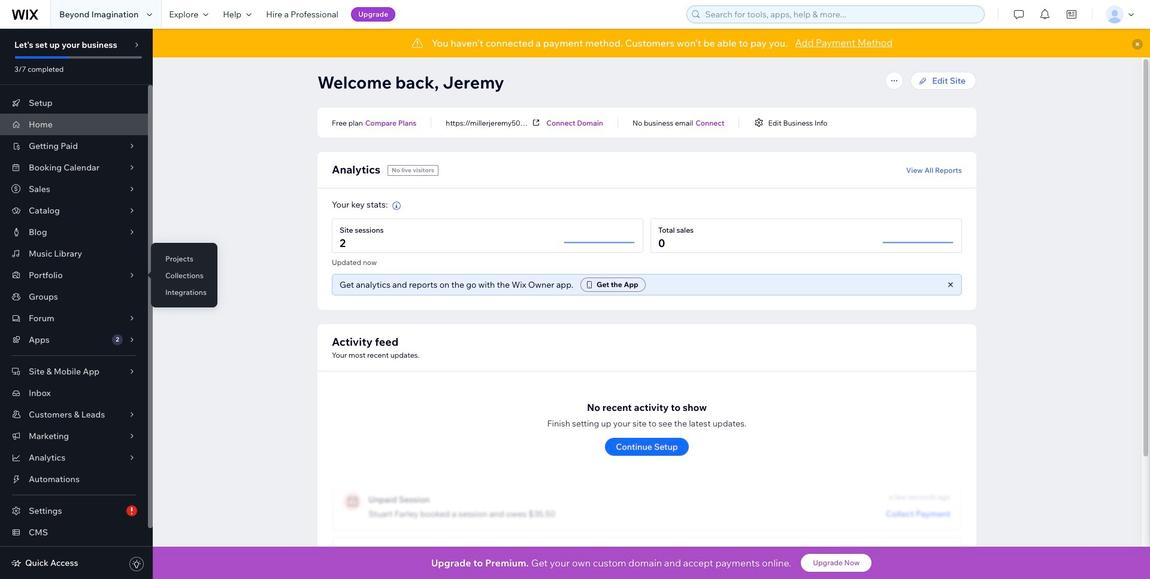 Task type: describe. For each thing, give the bounding box(es) containing it.
Search for tools, apps, help & more... field
[[702, 6, 981, 23]]



Task type: vqa. For each thing, say whether or not it's contained in the screenshot.
name
no



Task type: locate. For each thing, give the bounding box(es) containing it.
alert
[[153, 29, 1150, 58]]

sidebar element
[[0, 29, 153, 580]]



